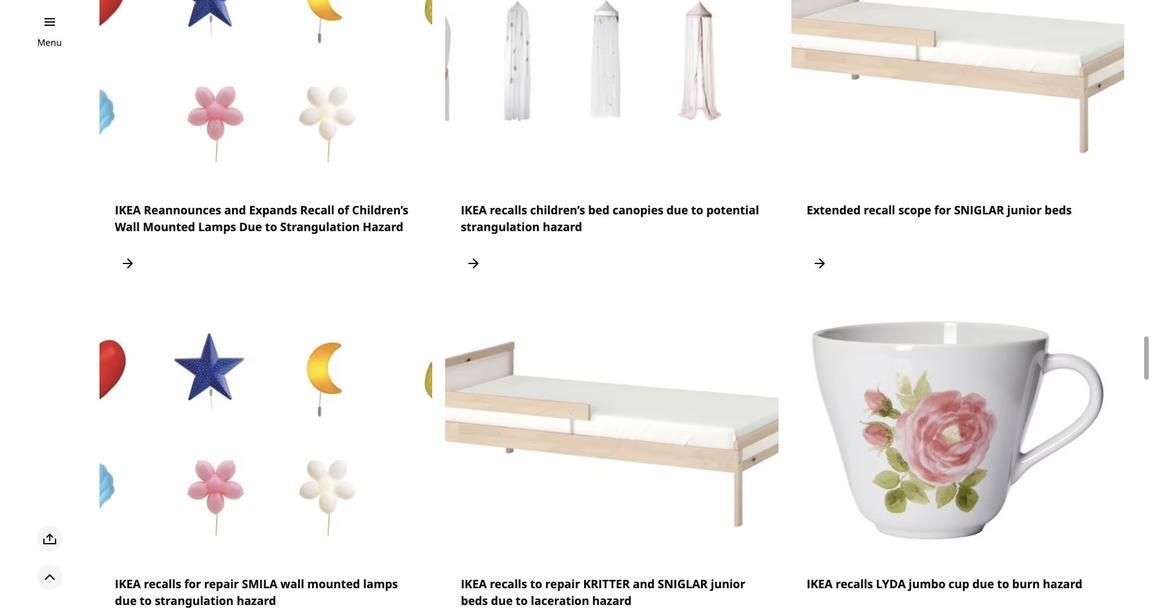 Task type: vqa. For each thing, say whether or not it's contained in the screenshot.
the topmost "in"
no



Task type: describe. For each thing, give the bounding box(es) containing it.
extended recall scope for sniglar junior beds
[[807, 202, 1072, 218]]

ikea recalls to repair kritter and sniglar junior beds due to laceration hazard link
[[445, 305, 778, 616]]

due inside the ikea recalls for repair smila wall mounted lamps due to strangulation hazard
[[115, 593, 137, 608]]

menu button
[[37, 36, 62, 50]]

of
[[337, 202, 349, 218]]

hazard right burn
[[1043, 576, 1082, 592]]

recalls for hazard
[[490, 202, 527, 218]]

ikea reannounces and expands recall of children's wall mounted lamps due to strangulation hazard link
[[99, 0, 432, 292]]

extended recall scope for sniglar junior beds link
[[791, 0, 1124, 292]]

recall
[[300, 202, 334, 218]]

ikea for ikea recalls for repair smila wall mounted lamps due to strangulation hazard
[[115, 576, 141, 592]]

due
[[239, 219, 262, 235]]

ikea recalls for repair smila wall mounted lamps due to strangulation hazard
[[115, 576, 398, 608]]

ikea recalls children's bed canopies due to potential strangulation hazard link
[[445, 0, 778, 292]]

reannounces
[[144, 202, 221, 218]]

ikea recalls lyda jumbo cup due to burn hazard link
[[791, 305, 1124, 616]]

repair for smila
[[204, 576, 239, 592]]

to inside ikea recalls lyda jumbo cup due to burn hazard link
[[997, 576, 1009, 592]]

hazard inside the ikea recalls for repair smila wall mounted lamps due to strangulation hazard
[[237, 593, 276, 608]]

hazard inside ikea recalls to repair kritter and sniglar junior beds due to laceration hazard
[[592, 593, 632, 608]]

wall
[[115, 219, 140, 235]]

0 vertical spatial for
[[934, 202, 951, 218]]

and inside ikea reannounces and expands recall of children's wall mounted lamps due to strangulation hazard
[[224, 202, 246, 218]]

scope
[[898, 202, 931, 218]]

ikea recalls lyda jumbo cup due to burn hazard
[[807, 576, 1082, 592]]

potential
[[706, 202, 759, 218]]

strangulation inside ikea recalls children's bed canopies due to potential strangulation hazard
[[461, 219, 540, 235]]

laceration
[[531, 593, 589, 608]]

jumbo
[[909, 576, 946, 592]]

lamps
[[363, 576, 398, 592]]

children's
[[530, 202, 585, 218]]

due inside ikea recalls children's bed canopies due to potential strangulation hazard
[[667, 202, 688, 218]]

expands
[[249, 202, 297, 218]]

menu
[[37, 36, 62, 48]]

for inside the ikea recalls for repair smila wall mounted lamps due to strangulation hazard
[[184, 576, 201, 592]]

ikea for ikea reannounces and expands recall of children's wall mounted lamps due to strangulation hazard
[[115, 202, 141, 218]]

due inside ikea recalls to repair kritter and sniglar junior beds due to laceration hazard
[[491, 593, 513, 608]]



Task type: locate. For each thing, give the bounding box(es) containing it.
burn
[[1012, 576, 1040, 592]]

1 horizontal spatial repair
[[545, 576, 580, 592]]

2 repair from the left
[[545, 576, 580, 592]]

recalls
[[490, 202, 527, 218], [144, 576, 181, 592], [490, 576, 527, 592], [836, 576, 873, 592]]

strangulation
[[280, 219, 360, 235]]

1 vertical spatial sniglar
[[658, 576, 708, 592]]

strangulation
[[461, 219, 540, 235], [155, 593, 234, 608]]

wall
[[280, 576, 304, 592]]

recalls inside ikea recalls to repair kritter and sniglar junior beds due to laceration hazard
[[490, 576, 527, 592]]

mounted
[[307, 576, 360, 592]]

due
[[667, 202, 688, 218], [972, 576, 994, 592], [115, 593, 137, 608], [491, 593, 513, 608]]

sniglar inside ikea recalls to repair kritter and sniglar junior beds due to laceration hazard
[[658, 576, 708, 592]]

strangulation inside the ikea recalls for repair smila wall mounted lamps due to strangulation hazard
[[155, 593, 234, 608]]

canopies
[[613, 202, 664, 218]]

repair inside the ikea recalls for repair smila wall mounted lamps due to strangulation hazard
[[204, 576, 239, 592]]

0 vertical spatial strangulation
[[461, 219, 540, 235]]

ikea inside ikea recalls children's bed canopies due to potential strangulation hazard
[[461, 202, 487, 218]]

to inside ikea recalls children's bed canopies due to potential strangulation hazard
[[691, 202, 703, 218]]

0 vertical spatial beds
[[1045, 202, 1072, 218]]

hazard down the smila
[[237, 593, 276, 608]]

to inside ikea reannounces and expands recall of children's wall mounted lamps due to strangulation hazard
[[265, 219, 277, 235]]

0 horizontal spatial repair
[[204, 576, 239, 592]]

junior inside ikea recalls to repair kritter and sniglar junior beds due to laceration hazard
[[711, 576, 745, 592]]

hazard
[[543, 219, 582, 235], [1043, 576, 1082, 592], [237, 593, 276, 608], [592, 593, 632, 608]]

repair left the smila
[[204, 576, 239, 592]]

repair
[[204, 576, 239, 592], [545, 576, 580, 592]]

beds
[[1045, 202, 1072, 218], [461, 593, 488, 608]]

1 horizontal spatial for
[[934, 202, 951, 218]]

ikea inside ikea recalls to repair kritter and sniglar junior beds due to laceration hazard
[[461, 576, 487, 592]]

1 vertical spatial and
[[633, 576, 655, 592]]

1 vertical spatial junior
[[711, 576, 745, 592]]

ikea reannounces and expands recall of children's wall mounted lamps due to strangulation hazard
[[115, 202, 408, 235]]

recalls inside the ikea recalls for repair smila wall mounted lamps due to strangulation hazard
[[144, 576, 181, 592]]

1 vertical spatial for
[[184, 576, 201, 592]]

repair for kritter
[[545, 576, 580, 592]]

1 repair from the left
[[204, 576, 239, 592]]

ikea recalls children's bed canopies due to potential strangulation hazard
[[461, 202, 759, 235]]

0 vertical spatial junior
[[1007, 202, 1042, 218]]

lyda
[[876, 576, 906, 592]]

1 horizontal spatial beds
[[1045, 202, 1072, 218]]

0 horizontal spatial and
[[224, 202, 246, 218]]

and right kritter
[[633, 576, 655, 592]]

sniglar
[[954, 202, 1004, 218], [658, 576, 708, 592]]

junior
[[1007, 202, 1042, 218], [711, 576, 745, 592]]

ikea for ikea recalls to repair kritter and sniglar junior beds due to laceration hazard
[[461, 576, 487, 592]]

ikea for ikea recalls lyda jumbo cup due to burn hazard
[[807, 576, 833, 592]]

recall
[[864, 202, 895, 218]]

1 horizontal spatial junior
[[1007, 202, 1042, 218]]

0 horizontal spatial sniglar
[[658, 576, 708, 592]]

beds inside ikea recalls to repair kritter and sniglar junior beds due to laceration hazard
[[461, 593, 488, 608]]

children's
[[352, 202, 408, 218]]

ikea inside the ikea recalls for repair smila wall mounted lamps due to strangulation hazard
[[115, 576, 141, 592]]

0 vertical spatial sniglar
[[954, 202, 1004, 218]]

recalls inside ikea recalls children's bed canopies due to potential strangulation hazard
[[490, 202, 527, 218]]

0 horizontal spatial for
[[184, 576, 201, 592]]

hazard down children's
[[543, 219, 582, 235]]

0 vertical spatial and
[[224, 202, 246, 218]]

recalls for due
[[490, 576, 527, 592]]

and
[[224, 202, 246, 218], [633, 576, 655, 592]]

1 vertical spatial strangulation
[[155, 593, 234, 608]]

ikea inside ikea reannounces and expands recall of children's wall mounted lamps due to strangulation hazard
[[115, 202, 141, 218]]

lamps
[[198, 219, 236, 235]]

mounted
[[143, 219, 195, 235]]

repair inside ikea recalls to repair kritter and sniglar junior beds due to laceration hazard
[[545, 576, 580, 592]]

hazard down kritter
[[592, 593, 632, 608]]

1 horizontal spatial strangulation
[[461, 219, 540, 235]]

extended
[[807, 202, 861, 218]]

for
[[934, 202, 951, 218], [184, 576, 201, 592]]

cup
[[949, 576, 969, 592]]

ikea recalls to repair kritter and sniglar junior beds due to laceration hazard
[[461, 576, 745, 608]]

hazard
[[363, 219, 403, 235]]

1 horizontal spatial and
[[633, 576, 655, 592]]

ikea for ikea recalls children's bed canopies due to potential strangulation hazard
[[461, 202, 487, 218]]

and inside ikea recalls to repair kritter and sniglar junior beds due to laceration hazard
[[633, 576, 655, 592]]

0 horizontal spatial beds
[[461, 593, 488, 608]]

repair up laceration
[[545, 576, 580, 592]]

recalls for to
[[144, 576, 181, 592]]

1 horizontal spatial sniglar
[[954, 202, 1004, 218]]

to inside the ikea recalls for repair smila wall mounted lamps due to strangulation hazard
[[140, 593, 152, 608]]

bed
[[588, 202, 610, 218]]

kritter
[[583, 576, 630, 592]]

hazard inside ikea recalls children's bed canopies due to potential strangulation hazard
[[543, 219, 582, 235]]

and up due
[[224, 202, 246, 218]]

0 horizontal spatial strangulation
[[155, 593, 234, 608]]

ikea
[[115, 202, 141, 218], [461, 202, 487, 218], [115, 576, 141, 592], [461, 576, 487, 592], [807, 576, 833, 592]]

ikea recalls for repair smila wall mounted lamps due to strangulation hazard link
[[99, 305, 432, 616]]

smila
[[242, 576, 277, 592]]

0 horizontal spatial junior
[[711, 576, 745, 592]]

1 vertical spatial beds
[[461, 593, 488, 608]]

to
[[691, 202, 703, 218], [265, 219, 277, 235], [530, 576, 542, 592], [997, 576, 1009, 592], [140, 593, 152, 608], [516, 593, 528, 608]]



